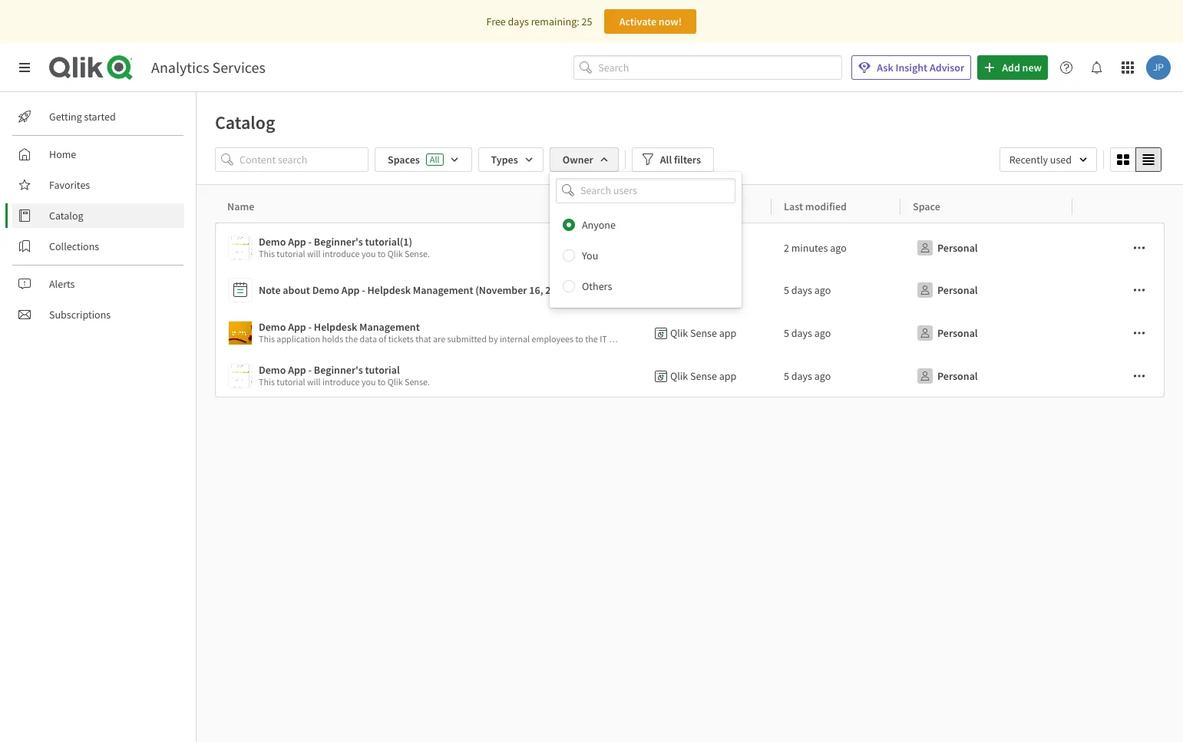 Task type: locate. For each thing, give the bounding box(es) containing it.
1 vertical spatial catalog
[[49, 209, 83, 223]]

owner button
[[550, 147, 619, 172]]

you
[[362, 248, 376, 260], [362, 376, 376, 388]]

sense. inside the demo app - beginner's tutorial this tutorial will introduce you to qlik sense.
[[405, 376, 430, 388]]

Search users text field
[[577, 178, 717, 203]]

app inside demo app - beginner's tutorial(1) this tutorial will introduce you to qlik sense.
[[288, 235, 306, 249]]

1 sense. from the top
[[405, 248, 430, 260]]

0 horizontal spatial helpdesk
[[314, 320, 357, 334]]

0 vertical spatial app
[[719, 326, 737, 340]]

1 vertical spatial helpdesk
[[314, 320, 357, 334]]

more actions image
[[1133, 242, 1146, 254]]

2 5 from the top
[[784, 326, 789, 340]]

owner option group
[[550, 209, 742, 301]]

2 vertical spatial 5
[[784, 369, 789, 383]]

beginner's inside the demo app - beginner's tutorial this tutorial will introduce you to qlik sense.
[[314, 363, 363, 377]]

0 vertical spatial qlik sense app image
[[229, 322, 252, 345]]

you for tutorial(1)
[[362, 248, 376, 260]]

0 vertical spatial helpdesk
[[367, 283, 411, 297]]

0 vertical spatial sense.
[[405, 248, 430, 260]]

beginner's left tutorial(1)
[[314, 235, 363, 249]]

cell for personal button corresponding to demo app - beginner's tutorial(1)
[[1073, 223, 1165, 269]]

- up demo app - helpdesk management
[[362, 283, 365, 297]]

1 5 days ago button from the top
[[784, 321, 831, 346]]

introduce inside the demo app - beginner's tutorial this tutorial will introduce you to qlik sense.
[[323, 376, 360, 388]]

- up about
[[308, 235, 312, 249]]

5 for demo app - beginner's tutorial
[[784, 369, 789, 383]]

catalog down services
[[215, 111, 275, 134]]

1 introduce from the top
[[323, 248, 360, 260]]

1 vertical spatial qlik sense app image
[[229, 365, 252, 388]]

app for demo app - beginner's tutorial
[[719, 369, 737, 383]]

0 vertical spatial introduce
[[323, 248, 360, 260]]

2 personal button from the top
[[913, 278, 981, 303]]

app up about
[[288, 235, 306, 249]]

app inside the demo app - beginner's tutorial this tutorial will introduce you to qlik sense.
[[288, 363, 306, 377]]

favorites link
[[12, 173, 184, 197]]

1 vertical spatial sense
[[690, 369, 717, 383]]

will
[[307, 248, 321, 260], [307, 376, 321, 388]]

2 qlik sense app image from the top
[[229, 365, 252, 388]]

sense.
[[405, 248, 430, 260], [405, 376, 430, 388]]

3 personal button from the top
[[913, 321, 981, 346]]

helpdesk up the demo app - beginner's tutorial this tutorial will introduce you to qlik sense.
[[314, 320, 357, 334]]

- for tutorial
[[308, 363, 312, 377]]

remaining:
[[531, 15, 580, 28]]

0 vertical spatial more actions image
[[1133, 284, 1146, 296]]

qlik sense app for demo app - helpdesk management
[[670, 326, 737, 340]]

2 this from the top
[[259, 376, 275, 388]]

qlik sense app image
[[229, 322, 252, 345], [229, 365, 252, 388]]

ago
[[830, 241, 847, 255], [815, 283, 831, 297], [815, 326, 831, 340], [815, 369, 831, 383]]

1 beginner's from the top
[[314, 235, 363, 249]]

1 personal from the top
[[938, 241, 978, 255]]

qlik sense app for demo app - beginner's tutorial
[[670, 369, 737, 383]]

introduce inside demo app - beginner's tutorial(1) this tutorial will introduce you to qlik sense.
[[323, 248, 360, 260]]

personal button for demo app - beginner's tutorial(1)
[[913, 236, 981, 260]]

more actions image
[[1133, 284, 1146, 296], [1133, 327, 1146, 339], [1133, 370, 1146, 382]]

introduce left tutorial(1)
[[323, 248, 360, 260]]

0 vertical spatial you
[[362, 248, 376, 260]]

4 personal cell from the top
[[901, 355, 1073, 398]]

app
[[719, 326, 737, 340], [719, 369, 737, 383]]

switch view group
[[1110, 147, 1162, 172]]

- inside button
[[308, 320, 312, 334]]

0 horizontal spatial catalog
[[49, 209, 83, 223]]

qlik sense app cell
[[643, 312, 772, 355], [643, 355, 772, 398]]

more actions image for demo app - helpdesk management
[[1133, 327, 1146, 339]]

sense. inside demo app - beginner's tutorial(1) this tutorial will introduce you to qlik sense.
[[405, 248, 430, 260]]

5 days ago cell
[[772, 269, 901, 312], [772, 312, 901, 355], [772, 355, 901, 398]]

qlik sense app image inside demo app - helpdesk management button
[[229, 322, 252, 345]]

personal cell for demo app - helpdesk management
[[901, 312, 1073, 355]]

all for all filters
[[660, 153, 672, 167]]

demo inside the demo app - beginner's tutorial this tutorial will introduce you to qlik sense.
[[259, 363, 286, 377]]

5 days ago cell for demo app - beginner's tutorial
[[772, 355, 901, 398]]

catalog down 'favorites'
[[49, 209, 83, 223]]

helpdesk inside button
[[367, 283, 411, 297]]

0 vertical spatial 5 days ago
[[784, 283, 831, 297]]

will inside the demo app - beginner's tutorial this tutorial will introduce you to qlik sense.
[[307, 376, 321, 388]]

1 horizontal spatial all
[[660, 153, 672, 167]]

1 to from the top
[[378, 248, 386, 260]]

2 5 days ago from the top
[[784, 326, 831, 340]]

5
[[784, 283, 789, 297], [784, 326, 789, 340], [784, 369, 789, 383]]

1 vertical spatial you
[[362, 376, 376, 388]]

to
[[378, 248, 386, 260], [378, 376, 386, 388]]

1 5 from the top
[[784, 283, 789, 297]]

sense. up note about demo app - helpdesk management (november 16, 2023)
[[405, 248, 430, 260]]

you inside demo app - beginner's tutorial(1) this tutorial will introduce you to qlik sense.
[[362, 248, 376, 260]]

to up note about demo app - helpdesk management (november 16, 2023)
[[378, 248, 386, 260]]

0 vertical spatial qlik sense app
[[670, 326, 737, 340]]

1 vertical spatial beginner's
[[314, 363, 363, 377]]

beginner's down demo app - helpdesk management
[[314, 363, 363, 377]]

0 vertical spatial management
[[413, 283, 473, 297]]

25
[[582, 15, 592, 28]]

all filters button
[[632, 147, 714, 172]]

james peterson image
[[1146, 55, 1171, 80]]

qlik
[[388, 248, 403, 260], [670, 326, 688, 340], [670, 369, 688, 383], [388, 376, 403, 388]]

personal for demo app - beginner's tutorial
[[938, 369, 978, 383]]

you inside the demo app - beginner's tutorial this tutorial will introduce you to qlik sense.
[[362, 376, 376, 388]]

1 vertical spatial qlik sense app
[[670, 369, 737, 383]]

this inside demo app - beginner's tutorial(1) this tutorial will introduce you to qlik sense.
[[259, 248, 275, 260]]

ask insight advisor button
[[852, 55, 972, 80]]

1 vertical spatial 5 days ago
[[784, 326, 831, 340]]

to inside demo app - beginner's tutorial(1) this tutorial will introduce you to qlik sense.
[[378, 248, 386, 260]]

sense
[[690, 326, 717, 340], [690, 369, 717, 383]]

subscriptions
[[49, 308, 111, 322]]

1 horizontal spatial catalog
[[215, 111, 275, 134]]

2 minutes ago
[[784, 241, 847, 255]]

personal cell for demo app - beginner's tutorial
[[901, 355, 1073, 398]]

insight
[[896, 61, 928, 74]]

demo
[[259, 235, 286, 249], [312, 283, 339, 297], [259, 320, 286, 334], [259, 363, 286, 377]]

will inside demo app - beginner's tutorial(1) this tutorial will introduce you to qlik sense.
[[307, 248, 321, 260]]

1 horizontal spatial helpdesk
[[367, 283, 411, 297]]

qlik inside the demo app - beginner's tutorial this tutorial will introduce you to qlik sense.
[[388, 376, 403, 388]]

this for demo app - beginner's tutorial(1)
[[259, 248, 275, 260]]

modified
[[805, 200, 847, 213]]

this inside the demo app - beginner's tutorial this tutorial will introduce you to qlik sense.
[[259, 376, 275, 388]]

personal cell
[[901, 223, 1073, 269], [901, 269, 1073, 312], [901, 312, 1073, 355], [901, 355, 1073, 398]]

types
[[491, 153, 518, 167]]

1 vertical spatial app
[[719, 369, 737, 383]]

1 app from the top
[[719, 326, 737, 340]]

3 personal from the top
[[938, 326, 978, 340]]

0 vertical spatial will
[[307, 248, 321, 260]]

you down demo app - helpdesk management
[[362, 376, 376, 388]]

days
[[508, 15, 529, 28], [792, 283, 812, 297], [792, 326, 812, 340], [792, 369, 812, 383]]

management down note about demo app - helpdesk management (november 16, 2023)
[[359, 320, 420, 334]]

all left filters
[[660, 153, 672, 167]]

1 vertical spatial more actions image
[[1133, 327, 1146, 339]]

free
[[487, 15, 506, 28]]

1 vertical spatial 5
[[784, 326, 789, 340]]

activate now! link
[[605, 9, 697, 34]]

1 qlik sense app cell from the top
[[643, 312, 772, 355]]

1 vertical spatial introduce
[[323, 376, 360, 388]]

demo app - beginner's tutorial this tutorial will introduce you to qlik sense.
[[259, 363, 430, 388]]

ago inside "2 minutes ago" button
[[830, 241, 847, 255]]

analytics services
[[151, 58, 266, 77]]

1 this from the top
[[259, 248, 275, 260]]

to inside the demo app - beginner's tutorial this tutorial will introduce you to qlik sense.
[[378, 376, 386, 388]]

2 minutes ago button
[[784, 236, 847, 260]]

3 5 days ago cell from the top
[[772, 355, 901, 398]]

1 qlik sense app image from the top
[[229, 322, 252, 345]]

introduce for tutorial
[[323, 376, 360, 388]]

2 sense from the top
[[690, 369, 717, 383]]

helpdesk
[[367, 283, 411, 297], [314, 320, 357, 334]]

2 5 days ago cell from the top
[[772, 312, 901, 355]]

sense for demo app - beginner's tutorial
[[690, 369, 717, 383]]

1 sense from the top
[[690, 326, 717, 340]]

2 vertical spatial more actions image
[[1133, 370, 1146, 382]]

catalog
[[215, 111, 275, 134], [49, 209, 83, 223]]

qlik sense app
[[670, 326, 737, 340], [670, 369, 737, 383]]

1 vertical spatial management
[[359, 320, 420, 334]]

you up note about demo app - helpdesk management (november 16, 2023)
[[362, 248, 376, 260]]

2 sense. from the top
[[405, 376, 430, 388]]

ago for demo app - helpdesk management
[[815, 326, 831, 340]]

- inside button
[[362, 283, 365, 297]]

-
[[308, 235, 312, 249], [362, 283, 365, 297], [308, 320, 312, 334], [308, 363, 312, 377]]

filters region
[[197, 144, 1183, 308]]

1 vertical spatial sense.
[[405, 376, 430, 388]]

0 vertical spatial beginner's
[[314, 235, 363, 249]]

1 vertical spatial to
[[378, 376, 386, 388]]

qlik sense app cell for demo app - beginner's tutorial
[[643, 355, 772, 398]]

2 beginner's from the top
[[314, 363, 363, 377]]

to for tutorial(1)
[[378, 248, 386, 260]]

tutorial for demo app - beginner's tutorial(1)
[[277, 248, 305, 260]]

- down demo app - helpdesk management
[[308, 363, 312, 377]]

will for tutorial(1)
[[307, 248, 321, 260]]

5 days ago for demo app - helpdesk management
[[784, 326, 831, 340]]

app down about
[[288, 320, 306, 334]]

used
[[1050, 153, 1072, 167]]

2 5 days ago button from the top
[[784, 364, 831, 389]]

qlik inside demo app - beginner's tutorial(1) this tutorial will introduce you to qlik sense.
[[388, 248, 403, 260]]

note about demo app - helpdesk management (november 16, 2023)
[[259, 283, 571, 297]]

collections link
[[12, 234, 184, 259]]

sense. for demo app - beginner's tutorial(1)
[[405, 248, 430, 260]]

recently
[[1010, 153, 1048, 167]]

2 you from the top
[[362, 376, 376, 388]]

0 vertical spatial 5 days ago button
[[784, 321, 831, 346]]

beginner's for tutorial(1)
[[314, 235, 363, 249]]

all
[[660, 153, 672, 167], [430, 154, 440, 165]]

app up demo app - helpdesk management
[[342, 283, 360, 297]]

1 you from the top
[[362, 248, 376, 260]]

activate now!
[[619, 15, 682, 28]]

note
[[259, 283, 281, 297]]

app inside button
[[288, 320, 306, 334]]

home link
[[12, 142, 184, 167]]

to for tutorial
[[378, 376, 386, 388]]

helpdesk inside button
[[314, 320, 357, 334]]

beginner's
[[314, 235, 363, 249], [314, 363, 363, 377]]

add new
[[1002, 61, 1042, 74]]

1 personal button from the top
[[913, 236, 981, 260]]

- inside demo app - beginner's tutorial(1) this tutorial will introduce you to qlik sense.
[[308, 235, 312, 249]]

app down demo app - helpdesk management
[[288, 363, 306, 377]]

None field
[[550, 178, 742, 203]]

to down demo app - helpdesk management
[[378, 376, 386, 388]]

demo for demo app - beginner's tutorial this tutorial will introduce you to qlik sense.
[[259, 363, 286, 377]]

management up demo app - helpdesk management button
[[413, 283, 473, 297]]

2 introduce from the top
[[323, 376, 360, 388]]

4 personal from the top
[[938, 369, 978, 383]]

2 app from the top
[[719, 369, 737, 383]]

home
[[49, 147, 76, 161]]

3 5 days ago from the top
[[784, 369, 831, 383]]

management
[[413, 283, 473, 297], [359, 320, 420, 334]]

started
[[84, 110, 116, 124]]

demo inside button
[[259, 320, 286, 334]]

2 more actions image from the top
[[1133, 327, 1146, 339]]

all inside dropdown button
[[660, 153, 672, 167]]

1 vertical spatial 5 days ago button
[[784, 364, 831, 389]]

2
[[784, 241, 789, 255]]

0 vertical spatial to
[[378, 248, 386, 260]]

0 vertical spatial 5
[[784, 283, 789, 297]]

5 days ago
[[784, 283, 831, 297], [784, 326, 831, 340], [784, 369, 831, 383]]

2023)
[[545, 283, 571, 297]]

tutorial
[[277, 248, 305, 260], [365, 363, 400, 377], [277, 376, 305, 388]]

cell for demo app - helpdesk management's personal button
[[1073, 312, 1165, 355]]

5 days ago button for demo app - beginner's tutorial
[[784, 364, 831, 389]]

3 personal cell from the top
[[901, 312, 1073, 355]]

4 personal button from the top
[[913, 364, 981, 389]]

2 will from the top
[[307, 376, 321, 388]]

personal
[[938, 241, 978, 255], [938, 283, 978, 297], [938, 326, 978, 340], [938, 369, 978, 383]]

1 will from the top
[[307, 248, 321, 260]]

app inside button
[[342, 283, 360, 297]]

tutorial(1)
[[365, 235, 412, 249]]

- inside the demo app - beginner's tutorial this tutorial will introduce you to qlik sense.
[[308, 363, 312, 377]]

sense. down demo app - helpdesk management button
[[405, 376, 430, 388]]

introduce down demo app - helpdesk management
[[323, 376, 360, 388]]

advisor
[[930, 61, 965, 74]]

management inside button
[[359, 320, 420, 334]]

1 personal cell from the top
[[901, 223, 1073, 269]]

introduce
[[323, 248, 360, 260], [323, 376, 360, 388]]

1 vertical spatial this
[[259, 376, 275, 388]]

1 qlik sense app from the top
[[670, 326, 737, 340]]

this
[[259, 248, 275, 260], [259, 376, 275, 388]]

will up about
[[307, 248, 321, 260]]

favorites
[[49, 178, 90, 192]]

2 to from the top
[[378, 376, 386, 388]]

cell
[[643, 223, 772, 269], [1073, 223, 1165, 269], [643, 269, 772, 312], [1073, 269, 1165, 312], [1073, 312, 1165, 355], [1073, 355, 1165, 398]]

last modified
[[784, 200, 847, 213]]

personal button
[[913, 236, 981, 260], [913, 278, 981, 303], [913, 321, 981, 346], [913, 364, 981, 389]]

alerts
[[49, 277, 75, 291]]

2 qlik sense app cell from the top
[[643, 355, 772, 398]]

will down demo app - helpdesk management
[[307, 376, 321, 388]]

helpdesk down tutorial(1)
[[367, 283, 411, 297]]

0 vertical spatial sense
[[690, 326, 717, 340]]

all filters
[[660, 153, 701, 167]]

- down about
[[308, 320, 312, 334]]

1 vertical spatial will
[[307, 376, 321, 388]]

all right spaces
[[430, 154, 440, 165]]

3 more actions image from the top
[[1133, 370, 1146, 382]]

tutorial inside demo app - beginner's tutorial(1) this tutorial will introduce you to qlik sense.
[[277, 248, 305, 260]]

others
[[582, 279, 612, 293]]

5 for demo app - helpdesk management
[[784, 326, 789, 340]]

analytics
[[151, 58, 209, 77]]

5 days ago button
[[784, 321, 831, 346], [784, 364, 831, 389]]

demo inside demo app - beginner's tutorial(1) this tutorial will introduce you to qlik sense.
[[259, 235, 286, 249]]

note about demo app - helpdesk management (november 16, 2023) button
[[228, 275, 637, 306]]

2 vertical spatial 5 days ago
[[784, 369, 831, 383]]

2 qlik sense app from the top
[[670, 369, 737, 383]]

3 5 from the top
[[784, 369, 789, 383]]

beginner's inside demo app - beginner's tutorial(1) this tutorial will introduce you to qlik sense.
[[314, 235, 363, 249]]

0 vertical spatial this
[[259, 248, 275, 260]]

2 minutes ago cell
[[772, 223, 901, 269]]

app
[[288, 235, 306, 249], [342, 283, 360, 297], [288, 320, 306, 334], [288, 363, 306, 377]]

0 horizontal spatial all
[[430, 154, 440, 165]]



Task type: describe. For each thing, give the bounding box(es) containing it.
5 days ago for demo app - beginner's tutorial
[[784, 369, 831, 383]]

- for management
[[308, 320, 312, 334]]

add
[[1002, 61, 1020, 74]]

demo app - helpdesk management
[[259, 320, 420, 334]]

all for all
[[430, 154, 440, 165]]

spaces
[[388, 153, 420, 167]]

demo app - helpdesk management button
[[228, 318, 637, 349]]

catalog link
[[12, 203, 184, 228]]

anyone
[[582, 218, 616, 232]]

navigation pane element
[[0, 98, 196, 333]]

collections
[[49, 240, 99, 253]]

ago for demo app - beginner's tutorial(1)
[[830, 241, 847, 255]]

add new button
[[978, 55, 1048, 80]]

demo app - beginner's tutorial(1) this tutorial will introduce you to qlik sense.
[[259, 235, 430, 260]]

searchbar element
[[574, 55, 843, 80]]

alerts link
[[12, 272, 184, 296]]

app for demo app - helpdesk management
[[719, 326, 737, 340]]

ago for demo app - beginner's tutorial
[[815, 369, 831, 383]]

- for tutorial(1)
[[308, 235, 312, 249]]

personal for demo app - helpdesk management
[[938, 326, 978, 340]]

Content search text field
[[240, 147, 369, 172]]

analytics services element
[[151, 58, 266, 77]]

subscriptions link
[[12, 303, 184, 327]]

personal button for demo app - beginner's tutorial
[[913, 364, 981, 389]]

you
[[582, 249, 598, 262]]

about
[[283, 283, 310, 297]]

last
[[784, 200, 803, 213]]

demo inside button
[[312, 283, 339, 297]]

qlik sense app image for demo app - helpdesk management
[[229, 322, 252, 345]]

5 days ago cell for demo app - helpdesk management
[[772, 312, 901, 355]]

personal for demo app - beginner's tutorial(1)
[[938, 241, 978, 255]]

free days remaining: 25
[[487, 15, 592, 28]]

filters
[[674, 153, 701, 167]]

will for tutorial
[[307, 376, 321, 388]]

services
[[212, 58, 266, 77]]

2 personal from the top
[[938, 283, 978, 297]]

getting started link
[[12, 104, 184, 129]]

type
[[655, 200, 677, 213]]

you for tutorial
[[362, 376, 376, 388]]

now!
[[659, 15, 682, 28]]

cell for second personal button from the top of the page
[[1073, 269, 1165, 312]]

1 5 days ago cell from the top
[[772, 269, 901, 312]]

catalog inside navigation pane element
[[49, 209, 83, 223]]

sense for demo app - helpdesk management
[[690, 326, 717, 340]]

introduce for tutorial(1)
[[323, 248, 360, 260]]

0 vertical spatial catalog
[[215, 111, 275, 134]]

getting
[[49, 110, 82, 124]]

this for demo app - beginner's tutorial
[[259, 376, 275, 388]]

tutorial for demo app - beginner's tutorial
[[277, 376, 305, 388]]

ask
[[877, 61, 894, 74]]

ask insight advisor
[[877, 61, 965, 74]]

1 more actions image from the top
[[1133, 284, 1146, 296]]

getting started
[[49, 110, 116, 124]]

1 5 days ago from the top
[[784, 283, 831, 297]]

minutes
[[792, 241, 828, 255]]

name
[[227, 200, 254, 213]]

new
[[1022, 61, 1042, 74]]

personal cell for demo app - beginner's tutorial(1)
[[901, 223, 1073, 269]]

owner
[[563, 153, 593, 167]]

demo for demo app - helpdesk management
[[259, 320, 286, 334]]

sense. for demo app - beginner's tutorial
[[405, 376, 430, 388]]

app for demo app - beginner's tutorial(1) this tutorial will introduce you to qlik sense.
[[288, 235, 306, 249]]

more actions image for demo app - beginner's tutorial
[[1133, 370, 1146, 382]]

recently used
[[1010, 153, 1072, 167]]

qlik sense app image for demo app - beginner's tutorial
[[229, 365, 252, 388]]

cell for personal button related to demo app - beginner's tutorial
[[1073, 355, 1165, 398]]

close sidebar menu image
[[18, 61, 31, 74]]

(november
[[476, 283, 527, 297]]

Search text field
[[598, 55, 843, 80]]

beginner's for tutorial
[[314, 363, 363, 377]]

demo for demo app - beginner's tutorial(1) this tutorial will introduce you to qlik sense.
[[259, 235, 286, 249]]

16,
[[529, 283, 543, 297]]

qlik sense app image
[[229, 237, 252, 260]]

app for demo app - beginner's tutorial this tutorial will introduce you to qlik sense.
[[288, 363, 306, 377]]

types button
[[478, 147, 543, 172]]

5 days ago button for demo app - helpdesk management
[[784, 321, 831, 346]]

space
[[913, 200, 941, 213]]

management inside button
[[413, 283, 473, 297]]

2 personal cell from the top
[[901, 269, 1073, 312]]

Recently used field
[[1000, 147, 1097, 172]]

activate
[[619, 15, 657, 28]]

app for demo app - helpdesk management
[[288, 320, 306, 334]]

personal button for demo app - helpdesk management
[[913, 321, 981, 346]]

qlik sense app cell for demo app - helpdesk management
[[643, 312, 772, 355]]



Task type: vqa. For each thing, say whether or not it's contained in the screenshot.
the ago for Demo App - Helpdesk Management
yes



